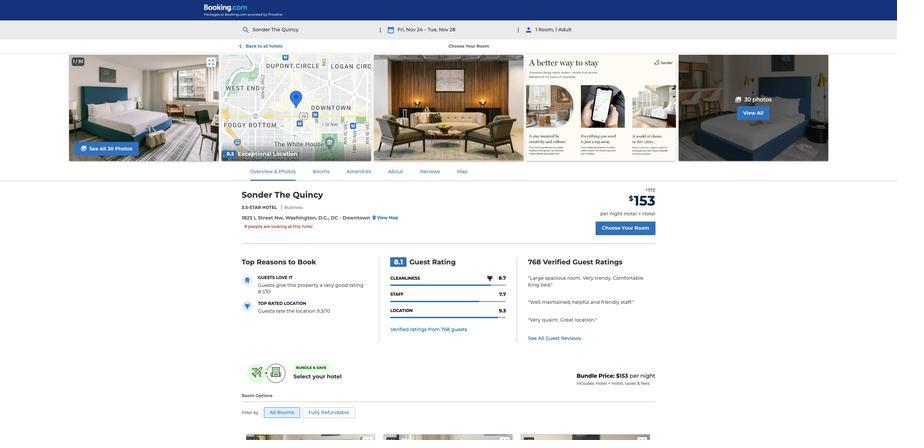 Task type: vqa. For each thing, say whether or not it's contained in the screenshot.
Travel for Hilton
no



Task type: locate. For each thing, give the bounding box(es) containing it.
quaint.
[[542, 317, 559, 323]]

0 vertical spatial map
[[457, 169, 468, 175]]

per up choose your room "button"
[[601, 211, 609, 217]]

sonder the quincy up hotels on the left top of the page
[[253, 27, 299, 33]]

0 horizontal spatial |
[[380, 26, 382, 33]]

reviews
[[421, 169, 440, 175], [561, 335, 581, 342]]

back to all hotels button
[[236, 42, 283, 50]]

choose your room down 28
[[449, 43, 490, 49]]

2 vertical spatial room
[[242, 393, 255, 398]]

0 horizontal spatial 1
[[73, 59, 75, 64]]

1 guests from the top
[[258, 282, 275, 288]]

0 vertical spatial night
[[610, 211, 623, 217]]

guests inside top rated location guests rate the location 9.3/10
[[258, 308, 275, 314]]

1 horizontal spatial nov
[[439, 27, 449, 33]]

1 vertical spatial location
[[391, 308, 413, 313]]

$ left 172
[[646, 188, 648, 191]]

king
[[529, 282, 540, 288]]

1 vertical spatial rooms
[[277, 409, 294, 416]]

taxes
[[626, 381, 637, 386]]

verified up the spacious
[[543, 258, 571, 266]]

0 vertical spatial sonder the quincy
[[253, 27, 299, 33]]

ratings
[[410, 327, 427, 333]]

fri, nov 24 – tue, nov 28
[[398, 27, 456, 33]]

0 vertical spatial location
[[284, 301, 307, 306]]

0 horizontal spatial bundle
[[296, 366, 312, 370]]

& right 'overview'
[[274, 169, 278, 175]]

1 horizontal spatial room
[[477, 43, 490, 49]]

1 horizontal spatial &
[[313, 366, 316, 370]]

photos
[[115, 146, 133, 152], [279, 169, 296, 175]]

overview
[[250, 169, 273, 175]]

bundle up includes
[[577, 373, 598, 379]]

guests inside guests love it guests give this property a very good rating 8.1/10
[[258, 282, 275, 288]]

verified
[[543, 258, 571, 266], [391, 327, 409, 333]]

0 horizontal spatial nov
[[406, 27, 416, 33]]

1 vertical spatial 9.3
[[499, 308, 506, 314]]

tab list
[[242, 162, 477, 181]]

& left save
[[313, 366, 316, 370]]

0 horizontal spatial night
[[610, 211, 623, 217]]

rooms button
[[305, 163, 338, 181]]

photos inside button
[[279, 169, 296, 175]]

1 horizontal spatial reviews
[[561, 335, 581, 342]]

this for property
[[288, 282, 296, 288]]

0 horizontal spatial photos
[[115, 146, 133, 152]]

this
[[293, 224, 301, 229], [288, 282, 296, 288]]

0 vertical spatial guests
[[258, 282, 275, 288]]

1 horizontal spatial 30
[[108, 146, 114, 152]]

0 horizontal spatial 768
[[441, 327, 450, 333]]

options
[[256, 393, 273, 398]]

map inside tab list
[[457, 169, 468, 175]]

1 horizontal spatial photos
[[279, 169, 296, 175]]

0 horizontal spatial rooms
[[277, 409, 294, 416]]

1 horizontal spatial choose your room
[[602, 225, 650, 231]]

view map button
[[371, 215, 398, 221]]

hotel right your at the bottom left of page
[[327, 374, 342, 380]]

1 vertical spatial hotel
[[327, 374, 342, 380]]

quincy up business
[[293, 190, 323, 200]]

location inside top rated location guests rate the location 9.3/10
[[284, 301, 307, 306]]

0 horizontal spatial your
[[466, 43, 476, 49]]

rooms inside filter by amenity region
[[277, 409, 294, 416]]

2 vertical spatial &
[[638, 381, 641, 386]]

photo carousel region
[[246, 435, 375, 440], [384, 435, 513, 440], [521, 435, 650, 440]]

guest down 'quaint.'
[[546, 335, 560, 342]]

guest up very
[[573, 258, 594, 266]]

hotel
[[263, 205, 277, 210], [625, 211, 638, 217], [643, 211, 656, 217], [596, 381, 607, 386]]

+ inside bundle price: $153 per night includes hotel + hotel, taxes & fees
[[609, 381, 611, 386]]

8
[[245, 224, 247, 229]]

0 vertical spatial verified
[[543, 258, 571, 266]]

2 vertical spatial 30
[[108, 146, 114, 152]]

image 2 of 30 image
[[374, 55, 524, 161]]

reviews left map button
[[421, 169, 440, 175]]

bundle inside bundle & save select your hotel
[[296, 366, 312, 370]]

0 vertical spatial bundle
[[296, 366, 312, 370]]

choose down $ 172 $ 153 per night hotel + hotel
[[602, 225, 621, 231]]

all for view all
[[758, 110, 764, 116]]

the up hotels on the left top of the page
[[271, 27, 280, 33]]

per inside bundle price: $153 per night includes hotel + hotel, taxes & fees
[[630, 373, 640, 379]]

bundle price: $153 per night includes hotel + hotel, taxes & fees
[[577, 373, 656, 386]]

9.3
[[227, 151, 234, 157], [499, 308, 506, 314]]

"very quaint. great location."
[[529, 317, 597, 323]]

1 vertical spatial sonder
[[242, 190, 272, 200]]

30 for see all 30 photos
[[108, 146, 114, 152]]

0 vertical spatial per
[[601, 211, 609, 217]]

give
[[276, 282, 286, 288]]

0 vertical spatial your
[[466, 43, 476, 49]]

1 vertical spatial choose your room
[[602, 225, 650, 231]]

reviews down great
[[561, 335, 581, 342]]

guests down the top
[[258, 308, 275, 314]]

|
[[380, 26, 382, 33], [518, 26, 520, 33]]

$ left 153
[[629, 195, 634, 203]]

& inside button
[[274, 169, 278, 175]]

to left "all"
[[258, 44, 262, 49]]

1 horizontal spatial to
[[289, 258, 296, 266]]

2 | from the left
[[518, 26, 520, 33]]

see for see all 30 photos
[[89, 146, 98, 152]]

1 horizontal spatial your
[[622, 225, 634, 231]]

768 right from
[[441, 327, 450, 333]]

1 horizontal spatial map
[[457, 169, 468, 175]]

+ down 153
[[639, 211, 642, 217]]

rooms
[[313, 169, 330, 175], [277, 409, 294, 416]]

hotel right at
[[302, 224, 313, 229]]

filter by
[[242, 410, 259, 415]]

hotel up choose your room "button"
[[625, 211, 638, 217]]

overview & photos button
[[242, 163, 304, 181]]

filter
[[242, 410, 253, 415]]

24
[[417, 27, 423, 33]]

at
[[288, 224, 292, 229]]

0 vertical spatial room
[[477, 43, 490, 49]]

2 horizontal spatial photo carousel region
[[521, 435, 650, 440]]

sonder the quincy up business
[[242, 190, 323, 200]]

image 3 of 30 image
[[527, 55, 676, 161]]

–
[[424, 27, 427, 33]]

select
[[294, 374, 311, 380]]

bundle inside bundle price: $153 per night includes hotel + hotel, taxes & fees
[[577, 373, 598, 379]]

location
[[296, 308, 316, 314]]

guests up 8.1/10 on the left bottom of the page
[[258, 282, 275, 288]]

cleanliness
[[391, 276, 420, 281]]

location up the at the bottom left
[[284, 301, 307, 306]]

1 vertical spatial view
[[377, 215, 388, 220]]

this right at
[[293, 224, 301, 229]]

nov left 28
[[439, 27, 449, 33]]

quincy up hotels on the left top of the page
[[282, 27, 299, 33]]

1 horizontal spatial verified
[[543, 258, 571, 266]]

sonder up back to all hotels
[[253, 27, 270, 33]]

guest right "8.1"
[[410, 258, 431, 266]]

0 vertical spatial &
[[274, 169, 278, 175]]

very
[[583, 275, 594, 281]]

2 guests from the top
[[258, 308, 275, 314]]

30
[[78, 59, 83, 64], [745, 96, 752, 103], [108, 146, 114, 152]]

hotel inside bundle price: $153 per night includes hotel + hotel, taxes & fees
[[596, 381, 607, 386]]

bundle for price:
[[577, 373, 598, 379]]

1 horizontal spatial photo carousel region
[[384, 435, 513, 440]]

1 horizontal spatial guest
[[546, 335, 560, 342]]

to
[[258, 44, 262, 49], [289, 258, 296, 266]]

1 inside button
[[73, 59, 75, 64]]

1 / 30
[[73, 59, 83, 64]]

1 | from the left
[[380, 26, 382, 33]]

0 horizontal spatial reviews
[[421, 169, 440, 175]]

see all 30 photos
[[89, 146, 133, 152]]

verified ratings from 768 guests
[[391, 327, 468, 333]]

amenities
[[347, 169, 372, 175]]

+ down price:
[[609, 381, 611, 386]]

choose your room inside "button"
[[602, 225, 650, 231]]

location down staff
[[391, 308, 413, 313]]

see inside see all guest reviews button
[[529, 335, 537, 342]]

fri,
[[398, 27, 405, 33]]

see inside see all 30 photos button
[[89, 146, 98, 152]]

1 vertical spatial quincy
[[293, 190, 323, 200]]

fully refundable
[[309, 409, 350, 416]]

1 for 1 / 30
[[73, 59, 75, 64]]

| left the room,
[[518, 26, 520, 33]]

top
[[258, 301, 267, 306]]

guests for guests give this property a very good rating 8.1/10
[[258, 282, 275, 288]]

verified left ratings
[[391, 327, 409, 333]]

nov left 24
[[406, 27, 416, 33]]

1 vertical spatial map
[[389, 215, 398, 220]]

save
[[317, 366, 327, 370]]

0 vertical spatial to
[[258, 44, 262, 49]]

guests
[[258, 275, 275, 280]]

2 horizontal spatial +
[[639, 211, 642, 217]]

hotel
[[302, 224, 313, 229], [327, 374, 342, 380]]

0 vertical spatial this
[[293, 224, 301, 229]]

1 vertical spatial see
[[529, 335, 537, 342]]

0 vertical spatial rooms
[[313, 169, 330, 175]]

hotel,
[[612, 381, 624, 386]]

+ up options
[[265, 370, 268, 377]]

768 up "large
[[529, 258, 541, 266]]

1 left /
[[73, 59, 75, 64]]

1 vertical spatial bundle
[[577, 373, 598, 379]]

the
[[287, 308, 295, 314]]

rating
[[432, 258, 456, 266]]

| for fri, nov 24 – tue, nov 28
[[380, 26, 382, 33]]

| left fri,
[[380, 26, 382, 33]]

1 horizontal spatial choose
[[602, 225, 621, 231]]

0 horizontal spatial verified
[[391, 327, 409, 333]]

9.3 left exceptional
[[227, 151, 234, 157]]

2 horizontal spatial 30
[[745, 96, 752, 103]]

see for see all guest reviews
[[529, 335, 537, 342]]

view map
[[377, 215, 398, 220]]

& left fees at the bottom of the page
[[638, 381, 641, 386]]

1 horizontal spatial per
[[630, 373, 640, 379]]

1 vertical spatial night
[[641, 373, 656, 379]]

2 horizontal spatial &
[[638, 381, 641, 386]]

guest inside button
[[546, 335, 560, 342]]

0 horizontal spatial &
[[274, 169, 278, 175]]

bundle up select
[[296, 366, 312, 370]]

0 vertical spatial 768
[[529, 258, 541, 266]]

booking.com packages image
[[204, 4, 283, 16]]

0 vertical spatial hotel
[[302, 224, 313, 229]]

spacious
[[545, 275, 567, 281]]

choose your room down $ 172 $ 153 per night hotel + hotel
[[602, 225, 650, 231]]

night
[[610, 211, 623, 217], [641, 373, 656, 379]]

view inside button
[[377, 215, 388, 220]]

28
[[450, 27, 456, 33]]

0 vertical spatial photos
[[115, 146, 133, 152]]

1 horizontal spatial hotel
[[327, 374, 342, 380]]

exceptional
[[238, 151, 272, 157]]

+ inside $ 172 $ 153 per night hotel + hotel
[[639, 211, 642, 217]]

+
[[639, 211, 642, 217], [265, 370, 268, 377], [609, 381, 611, 386]]

0 horizontal spatial choose your room
[[449, 43, 490, 49]]

choose down 28
[[449, 43, 465, 49]]

1 left adult
[[556, 27, 558, 33]]

guests love it guests give this property a very good rating 8.1/10
[[258, 275, 364, 295]]

2 horizontal spatial room
[[635, 225, 650, 231]]

hotel down 153
[[643, 211, 656, 217]]

bundle for &
[[296, 366, 312, 370]]

9.3 down 7.7
[[499, 308, 506, 314]]

& inside bundle & save select your hotel
[[313, 366, 316, 370]]

1 vertical spatial per
[[630, 373, 640, 379]]

night up choose your room "button"
[[610, 211, 623, 217]]

hotel down price:
[[596, 381, 607, 386]]

0 vertical spatial choose your room
[[449, 43, 490, 49]]

1 for 1 room, 1 adult
[[536, 27, 538, 33]]

price:
[[599, 373, 615, 379]]

$
[[646, 188, 648, 191], [629, 195, 634, 203]]

choose your room
[[449, 43, 490, 49], [602, 225, 650, 231]]

reviews button
[[412, 163, 449, 181]]

guest rating
[[410, 258, 456, 266]]

1 vertical spatial photos
[[279, 169, 296, 175]]

1 vertical spatial room
[[635, 225, 650, 231]]

0 horizontal spatial $
[[629, 195, 634, 203]]

see all 30 photos button
[[74, 142, 139, 156]]

guests
[[258, 282, 275, 288], [258, 308, 275, 314]]

hotels
[[270, 44, 283, 49]]

bundle
[[296, 366, 312, 370], [577, 373, 598, 379]]

per up 'taxes'
[[630, 373, 640, 379]]

filter by amenity region
[[242, 407, 358, 423]]

0 horizontal spatial hotel
[[302, 224, 313, 229]]

maintained;
[[542, 299, 571, 305]]

tab list containing overview & photos
[[242, 162, 477, 181]]

view inside button
[[744, 110, 756, 116]]

+ for per
[[609, 381, 611, 386]]

0 horizontal spatial to
[[258, 44, 262, 49]]

153
[[634, 192, 656, 209]]

night up fees at the bottom of the page
[[641, 373, 656, 379]]

see
[[89, 146, 98, 152], [529, 335, 537, 342]]

1 vertical spatial your
[[622, 225, 634, 231]]

location
[[273, 151, 298, 157]]

1 left the room,
[[536, 27, 538, 33]]

1 vertical spatial 30
[[745, 96, 752, 103]]

0 vertical spatial sonder
[[253, 27, 270, 33]]

0 vertical spatial +
[[639, 211, 642, 217]]

nov
[[406, 27, 416, 33], [439, 27, 449, 33]]

adult
[[559, 27, 572, 33]]

by
[[254, 410, 259, 415]]

looking
[[271, 224, 287, 229]]

0 vertical spatial view
[[744, 110, 756, 116]]

0 vertical spatial reviews
[[421, 169, 440, 175]]

this inside guests love it guests give this property a very good rating 8.1/10
[[288, 282, 296, 288]]

2 horizontal spatial guest
[[573, 258, 594, 266]]

sonder
[[253, 27, 270, 33], [242, 190, 272, 200]]

and
[[591, 299, 600, 305]]

this down "it"
[[288, 282, 296, 288]]

rate
[[276, 308, 285, 314]]

1 horizontal spatial 1
[[536, 27, 538, 33]]

the up business
[[275, 190, 291, 200]]

1 vertical spatial reviews
[[561, 335, 581, 342]]

1 vertical spatial verified
[[391, 327, 409, 333]]

fully refundable button
[[303, 407, 355, 418]]

"well maintained; helpful and friendly staff."
[[529, 299, 634, 305]]

all for see all 30 photos
[[100, 146, 106, 152]]

1 vertical spatial 768
[[441, 327, 450, 333]]

1 horizontal spatial view
[[744, 110, 756, 116]]

your
[[466, 43, 476, 49], [622, 225, 634, 231]]

sonder up star
[[242, 190, 272, 200]]

1 vertical spatial guests
[[258, 308, 275, 314]]

0 horizontal spatial 30
[[78, 59, 83, 64]]

per
[[601, 211, 609, 217], [630, 373, 640, 379]]

hotel right star
[[263, 205, 277, 210]]

1 horizontal spatial night
[[641, 373, 656, 379]]

location
[[284, 301, 307, 306], [391, 308, 413, 313]]

0 horizontal spatial view
[[377, 215, 388, 220]]

1 vertical spatial $
[[629, 195, 634, 203]]

1 horizontal spatial 9.3
[[499, 308, 506, 314]]

to left book
[[289, 258, 296, 266]]

0 horizontal spatial see
[[89, 146, 98, 152]]

map button
[[449, 163, 476, 181]]

0 horizontal spatial photo carousel region
[[246, 435, 375, 440]]



Task type: describe. For each thing, give the bounding box(es) containing it.
1 / 30 button
[[69, 55, 219, 161]]

hotel inside bundle & save select your hotel
[[327, 374, 342, 380]]

friendly
[[602, 299, 620, 305]]

living room image
[[69, 55, 219, 161]]

view for view all
[[744, 110, 756, 116]]

about button
[[380, 163, 412, 181]]

love
[[276, 275, 288, 280]]

guest for 768 verified guest ratings
[[573, 258, 594, 266]]

guests for guests rate the location 9.3/10
[[258, 308, 275, 314]]

see all guest reviews
[[529, 335, 581, 342]]

8.1
[[394, 258, 403, 266]]

0 horizontal spatial room
[[242, 393, 255, 398]]

"very
[[529, 317, 541, 323]]

room options
[[242, 393, 273, 398]]

includes
[[577, 381, 595, 386]]

your inside "button"
[[622, 225, 634, 231]]

0 vertical spatial quincy
[[282, 27, 299, 33]]

amenities button
[[339, 163, 380, 181]]

trendy.
[[595, 275, 612, 281]]

& for save
[[313, 366, 316, 370]]

0 vertical spatial $
[[646, 188, 648, 191]]

star
[[250, 205, 261, 210]]

comfortable
[[613, 275, 644, 281]]

all rooms button
[[264, 407, 300, 418]]

top reasons to book
[[242, 258, 316, 266]]

guest for see all guest reviews
[[546, 335, 560, 342]]

1 vertical spatial sonder the quincy
[[242, 190, 323, 200]]

$153
[[617, 373, 629, 379]]

0 vertical spatial the
[[271, 27, 280, 33]]

7.7
[[500, 291, 506, 298]]

0 horizontal spatial guest
[[410, 258, 431, 266]]

1 vertical spatial the
[[275, 190, 291, 200]]

business
[[285, 205, 303, 210]]

0 vertical spatial 9.3
[[227, 151, 234, 157]]

rating
[[349, 282, 364, 288]]

good
[[336, 282, 348, 288]]

/
[[76, 59, 77, 64]]

ratings
[[596, 258, 623, 266]]

bed."
[[541, 282, 553, 288]]

2 nov from the left
[[439, 27, 449, 33]]

2 photo carousel region from the left
[[384, 435, 513, 440]]

to inside button
[[258, 44, 262, 49]]

+ for 153
[[639, 211, 642, 217]]

all rooms
[[270, 409, 294, 416]]

tue,
[[428, 27, 438, 33]]

location."
[[575, 317, 597, 323]]

great
[[561, 317, 574, 323]]

verified ratings from 768 guests button
[[391, 327, 468, 333]]

property
[[298, 282, 319, 288]]

172
[[649, 187, 656, 193]]

photos inside button
[[115, 146, 133, 152]]

your
[[313, 374, 326, 380]]

30 for 1 / 30
[[78, 59, 83, 64]]

room.
[[568, 275, 582, 281]]

from
[[429, 327, 440, 333]]

& inside bundle price: $153 per night includes hotel + hotel, taxes & fees
[[638, 381, 641, 386]]

reviews inside button
[[421, 169, 440, 175]]

3.5-star hotel
[[242, 205, 277, 210]]

people
[[248, 224, 263, 229]]

1 nov from the left
[[406, 27, 416, 33]]

0 vertical spatial choose
[[449, 43, 465, 49]]

view for view map
[[377, 215, 388, 220]]

back to all hotels
[[246, 44, 283, 49]]

exceptional location
[[238, 151, 298, 157]]

& for photos
[[274, 169, 278, 175]]

1 photo carousel region from the left
[[246, 435, 375, 440]]

night inside $ 172 $ 153 per night hotel + hotel
[[610, 211, 623, 217]]

room inside "button"
[[635, 225, 650, 231]]

rooms inside tab list
[[313, 169, 330, 175]]

reviews inside button
[[561, 335, 581, 342]]

30 photos
[[745, 96, 772, 103]]

fees
[[642, 381, 650, 386]]

3 photo carousel region from the left
[[521, 435, 650, 440]]

per inside $ 172 $ 153 per night hotel + hotel
[[601, 211, 609, 217]]

8 people are looking at this hotel
[[245, 224, 313, 229]]

guests
[[451, 327, 468, 333]]

it
[[289, 275, 293, 280]]

very
[[324, 282, 334, 288]]

8.7
[[499, 275, 506, 281]]

8.1/10
[[258, 289, 271, 295]]

bundle & save select your hotel
[[294, 366, 342, 380]]

this for hotel
[[293, 224, 301, 229]]

a
[[320, 282, 323, 288]]

"large spacious room. very trendy. comfortable king bed."
[[529, 275, 644, 288]]

staff
[[391, 292, 404, 297]]

3.5-
[[242, 205, 250, 210]]

all inside filter by amenity region
[[270, 409, 276, 416]]

1 vertical spatial to
[[289, 258, 296, 266]]

all
[[263, 44, 268, 49]]

2 horizontal spatial 1
[[556, 27, 558, 33]]

1 horizontal spatial location
[[391, 308, 413, 313]]

"large
[[529, 275, 544, 281]]

top
[[242, 258, 255, 266]]

$ 172 $ 153 per night hotel + hotel
[[601, 187, 656, 217]]

1 vertical spatial +
[[265, 370, 268, 377]]

night inside bundle price: $153 per night includes hotel + hotel, taxes & fees
[[641, 373, 656, 379]]

see all guest reviews button
[[529, 329, 581, 343]]

768 verified guest ratings
[[529, 258, 623, 266]]

9.3/10
[[317, 308, 330, 314]]

fully
[[309, 409, 320, 416]]

reasons
[[257, 258, 287, 266]]

photos
[[753, 96, 772, 103]]

verified inside button
[[391, 327, 409, 333]]

back
[[246, 44, 257, 49]]

768 inside button
[[441, 327, 450, 333]]

| for 1 room, 1 adult
[[518, 26, 520, 33]]

overview & photos
[[250, 169, 296, 175]]

all for see all guest reviews
[[539, 335, 545, 342]]

book
[[298, 258, 316, 266]]

about
[[389, 169, 404, 175]]

"well
[[529, 299, 541, 305]]

room,
[[539, 27, 555, 33]]

choose inside "button"
[[602, 225, 621, 231]]



